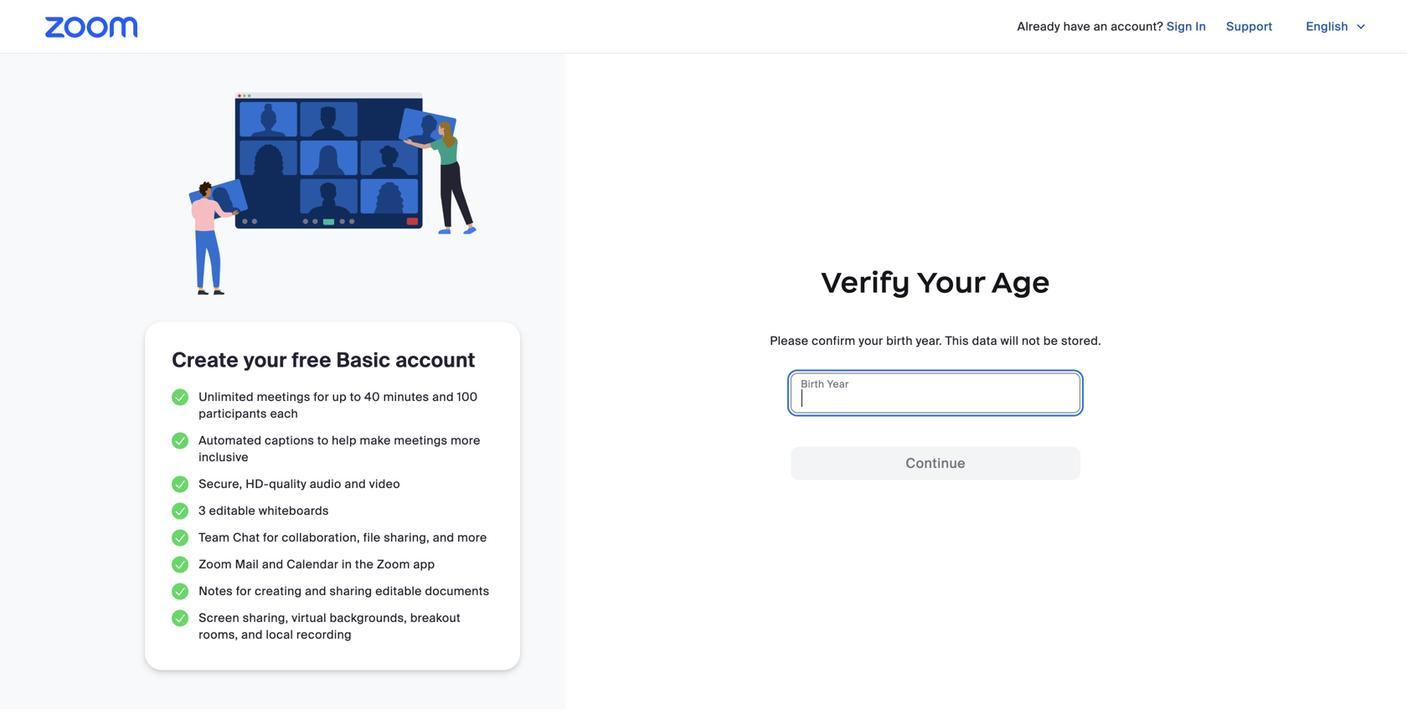 Task type: describe. For each thing, give the bounding box(es) containing it.
and inside unlimited meetings for up to 40 minutes and 100 participants each
[[433, 390, 454, 405]]

continue button
[[791, 447, 1081, 481]]

inclusive
[[199, 450, 249, 466]]

creating
[[255, 584, 302, 600]]

birth
[[801, 378, 825, 391]]

sign
[[1167, 19, 1193, 34]]

the
[[355, 557, 374, 573]]

age
[[992, 264, 1051, 301]]

support link
[[1227, 13, 1273, 40]]

please confirm your birth year. this data will not be stored.
[[770, 334, 1102, 349]]

not
[[1022, 334, 1041, 349]]

0 horizontal spatial editable
[[209, 504, 256, 519]]

and up the app
[[433, 531, 455, 546]]

hd-
[[246, 477, 269, 492]]

whiteboards
[[259, 504, 329, 519]]

secure, hd-quality audio and video
[[199, 477, 401, 492]]

sharing
[[330, 584, 372, 600]]

and left video
[[345, 477, 366, 492]]

basic
[[337, 348, 391, 374]]

zoom mail and calendar in the zoom app
[[199, 557, 435, 573]]

40
[[365, 390, 380, 405]]

help
[[332, 433, 357, 449]]

birth year
[[801, 378, 849, 391]]

to inside unlimited meetings for up to 40 minutes and 100 participants each
[[350, 390, 361, 405]]

each
[[270, 406, 298, 422]]

data
[[973, 334, 998, 349]]

team chat for collaboration, file sharing, and more
[[199, 531, 487, 546]]

team
[[199, 531, 230, 546]]

zoom sign up banner image image
[[189, 93, 477, 295]]

please
[[770, 334, 809, 349]]

video
[[369, 477, 401, 492]]

automated captions to help make meetings more inclusive
[[199, 433, 481, 466]]

app
[[413, 557, 435, 573]]

unlimited
[[199, 390, 254, 405]]

zoom logo image
[[45, 17, 138, 38]]

sign in button
[[1167, 13, 1207, 40]]

backgrounds,
[[330, 611, 407, 626]]

1 vertical spatial more
[[458, 531, 487, 546]]

sharing, inside 'screen sharing, virtual backgrounds, breakout rooms, and local recording'
[[243, 611, 289, 626]]

captions
[[265, 433, 314, 449]]

unlimited meetings for up to 40 minutes and 100 participants each
[[199, 390, 478, 422]]

english button
[[1294, 13, 1381, 40]]

will
[[1001, 334, 1019, 349]]

in
[[342, 557, 352, 573]]

notes for creating and sharing editable documents
[[199, 584, 490, 600]]

for for collaboration,
[[263, 531, 279, 546]]

secure,
[[199, 477, 243, 492]]

support
[[1227, 19, 1273, 34]]

english
[[1307, 19, 1349, 34]]

account?
[[1111, 19, 1164, 34]]

minutes
[[383, 390, 429, 405]]

for for up
[[314, 390, 329, 405]]

year
[[828, 378, 849, 391]]

create
[[172, 348, 239, 374]]

verify your age
[[822, 264, 1051, 301]]

100
[[457, 390, 478, 405]]

1 horizontal spatial editable
[[376, 584, 422, 600]]

year.
[[916, 334, 943, 349]]

0 horizontal spatial for
[[236, 584, 252, 600]]



Task type: locate. For each thing, give the bounding box(es) containing it.
3 editable whiteboards
[[199, 504, 329, 519]]

0 horizontal spatial your
[[244, 348, 287, 374]]

1 horizontal spatial meetings
[[394, 433, 448, 449]]

0 vertical spatial editable
[[209, 504, 256, 519]]

to left help
[[317, 433, 329, 449]]

1 zoom from the left
[[199, 557, 232, 573]]

sharing, up local at the bottom
[[243, 611, 289, 626]]

confirm
[[812, 334, 856, 349]]

be
[[1044, 334, 1059, 349]]

sharing, up the app
[[384, 531, 430, 546]]

your
[[917, 264, 986, 301]]

0 horizontal spatial to
[[317, 433, 329, 449]]

Birth Year text field
[[791, 373, 1081, 414]]

automated
[[199, 433, 262, 449]]

more up documents
[[458, 531, 487, 546]]

for inside unlimited meetings for up to 40 minutes and 100 participants each
[[314, 390, 329, 405]]

rooms,
[[199, 628, 238, 643]]

sharing,
[[384, 531, 430, 546], [243, 611, 289, 626]]

virtual
[[292, 611, 327, 626]]

editable down the app
[[376, 584, 422, 600]]

for down mail
[[236, 584, 252, 600]]

and left local at the bottom
[[241, 628, 263, 643]]

already have an account? sign in
[[1018, 19, 1207, 34]]

stored.
[[1062, 334, 1102, 349]]

1 horizontal spatial your
[[859, 334, 884, 349]]

0 vertical spatial for
[[314, 390, 329, 405]]

more down 100
[[451, 433, 481, 449]]

to
[[350, 390, 361, 405], [317, 433, 329, 449]]

and down zoom mail and calendar in the zoom app
[[305, 584, 327, 600]]

your left 'birth' on the top of the page
[[859, 334, 884, 349]]

notes
[[199, 584, 233, 600]]

1 horizontal spatial to
[[350, 390, 361, 405]]

local
[[266, 628, 293, 643]]

recording
[[297, 628, 352, 643]]

0 vertical spatial to
[[350, 390, 361, 405]]

make
[[360, 433, 391, 449]]

1 horizontal spatial sharing,
[[384, 531, 430, 546]]

zoom up notes
[[199, 557, 232, 573]]

meetings inside unlimited meetings for up to 40 minutes and 100 participants each
[[257, 390, 311, 405]]

1 vertical spatial for
[[263, 531, 279, 546]]

screen
[[199, 611, 240, 626]]

0 vertical spatial meetings
[[257, 390, 311, 405]]

and right mail
[[262, 557, 284, 573]]

free
[[292, 348, 332, 374]]

1 vertical spatial meetings
[[394, 433, 448, 449]]

verify
[[822, 264, 911, 301]]

2 zoom from the left
[[377, 557, 410, 573]]

editable
[[209, 504, 256, 519], [376, 584, 422, 600]]

birth
[[887, 334, 913, 349]]

for left up
[[314, 390, 329, 405]]

1 vertical spatial sharing,
[[243, 611, 289, 626]]

an
[[1094, 19, 1108, 34]]

meetings right make
[[394, 433, 448, 449]]

for
[[314, 390, 329, 405], [263, 531, 279, 546], [236, 584, 252, 600]]

editable down secure,
[[209, 504, 256, 519]]

and left 100
[[433, 390, 454, 405]]

to right up
[[350, 390, 361, 405]]

0 vertical spatial more
[[451, 433, 481, 449]]

audio
[[310, 477, 342, 492]]

down image
[[1356, 18, 1368, 35]]

participants
[[199, 406, 267, 422]]

screen sharing, virtual backgrounds, breakout rooms, and local recording
[[199, 611, 461, 643]]

in
[[1196, 19, 1207, 34]]

documents
[[425, 584, 490, 600]]

this
[[946, 334, 970, 349]]

0 horizontal spatial meetings
[[257, 390, 311, 405]]

and
[[433, 390, 454, 405], [345, 477, 366, 492], [433, 531, 455, 546], [262, 557, 284, 573], [305, 584, 327, 600], [241, 628, 263, 643]]

to inside automated captions to help make meetings more inclusive
[[317, 433, 329, 449]]

collaboration,
[[282, 531, 360, 546]]

3
[[199, 504, 206, 519]]

0 horizontal spatial zoom
[[199, 557, 232, 573]]

have
[[1064, 19, 1091, 34]]

meetings up each
[[257, 390, 311, 405]]

0 vertical spatial sharing,
[[384, 531, 430, 546]]

calendar
[[287, 557, 339, 573]]

already
[[1018, 19, 1061, 34]]

more
[[451, 433, 481, 449], [458, 531, 487, 546]]

1 vertical spatial editable
[[376, 584, 422, 600]]

1 horizontal spatial zoom
[[377, 557, 410, 573]]

2 horizontal spatial for
[[314, 390, 329, 405]]

file
[[363, 531, 381, 546]]

more inside automated captions to help make meetings more inclusive
[[451, 433, 481, 449]]

1 horizontal spatial for
[[263, 531, 279, 546]]

your
[[859, 334, 884, 349], [244, 348, 287, 374]]

meetings
[[257, 390, 311, 405], [394, 433, 448, 449]]

account
[[396, 348, 476, 374]]

your left "free"
[[244, 348, 287, 374]]

up
[[332, 390, 347, 405]]

zoom
[[199, 557, 232, 573], [377, 557, 410, 573]]

and inside 'screen sharing, virtual backgrounds, breakout rooms, and local recording'
[[241, 628, 263, 643]]

0 horizontal spatial sharing,
[[243, 611, 289, 626]]

mail
[[235, 557, 259, 573]]

create your free basic account
[[172, 348, 476, 374]]

2 vertical spatial for
[[236, 584, 252, 600]]

meetings inside automated captions to help make meetings more inclusive
[[394, 433, 448, 449]]

quality
[[269, 477, 307, 492]]

for right the chat
[[263, 531, 279, 546]]

continue
[[906, 455, 966, 473]]

breakout
[[411, 611, 461, 626]]

zoom right the
[[377, 557, 410, 573]]

1 vertical spatial to
[[317, 433, 329, 449]]

chat
[[233, 531, 260, 546]]



Task type: vqa. For each thing, say whether or not it's contained in the screenshot.
free
yes



